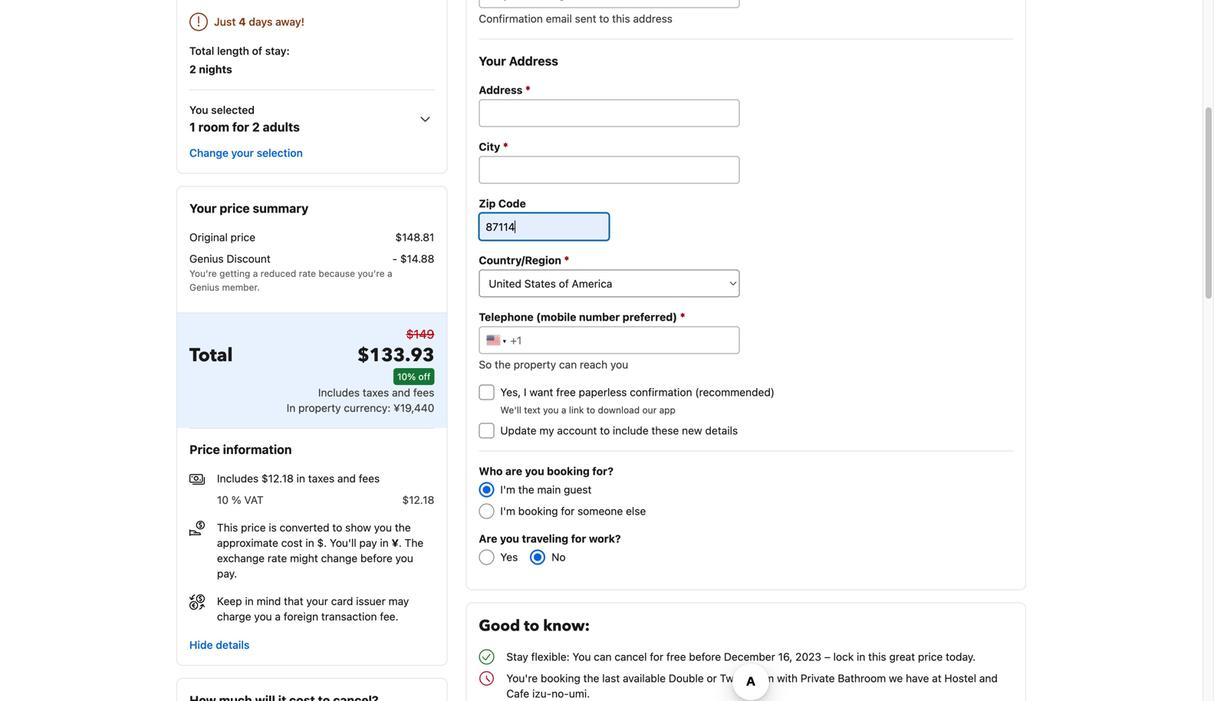 Task type: vqa. For each thing, say whether or not it's contained in the screenshot.
the before to the top
yes



Task type: describe. For each thing, give the bounding box(es) containing it.
reduced
[[261, 268, 296, 279]]

new
[[682, 424, 703, 437]]

city *
[[479, 140, 509, 153]]

nights
[[199, 63, 232, 76]]

who
[[479, 465, 503, 478]]

are
[[479, 533, 498, 545]]

you're
[[507, 672, 538, 685]]

before inside '. the exchange rate might change before you pay.'
[[361, 552, 393, 565]]

taxes for in
[[308, 472, 335, 485]]

for down guest
[[561, 505, 575, 518]]

pay
[[360, 537, 377, 549]]

and for includes $12.18 in taxes and fees
[[338, 472, 356, 485]]

10% off element
[[394, 368, 435, 385]]

days
[[249, 15, 273, 28]]

to inside this price is converted to show you the approximate cost in $. you'll pay in
[[333, 521, 343, 534]]

twin
[[720, 672, 743, 685]]

status containing just
[[190, 13, 435, 31]]

booking for the
[[541, 672, 581, 685]]

i
[[524, 386, 527, 399]]

10
[[217, 494, 229, 506]]

for left work?
[[571, 533, 587, 545]]

0 horizontal spatial includes
[[217, 472, 259, 485]]

a inside yes, i want free paperless confirmation (recommended) we'll text you a link to download our app
[[562, 405, 567, 416]]

no
[[552, 551, 566, 564]]

rate inside '. the exchange rate might change before you pay.'
[[268, 552, 287, 565]]

your address
[[479, 54, 559, 68]]

double
[[669, 672, 704, 685]]

yes, i want free paperless confirmation (recommended) we'll text you a link to download our app
[[501, 386, 775, 416]]

the inside this price is converted to show you the approximate cost in $. you'll pay in
[[395, 521, 411, 534]]

country/region *
[[479, 253, 570, 267]]

you up yes at left bottom
[[500, 533, 520, 545]]

address *
[[479, 83, 531, 96]]

these
[[652, 424, 679, 437]]

includes $12.18 in taxes and fees
[[217, 472, 380, 485]]

the right so
[[495, 358, 511, 371]]

i'm for i'm the main guest
[[501, 483, 516, 496]]

this
[[217, 521, 238, 534]]

you'll
[[330, 537, 357, 549]]

* right preferred)
[[680, 310, 686, 323]]

taxes for includes
[[363, 386, 389, 399]]

1 vertical spatial this
[[869, 651, 887, 663]]

length
[[217, 45, 249, 57]]

the inside you're booking the last available double or twin room with private bathroom we have at hostel and cafe izu-no-umi.
[[584, 672, 600, 685]]

who are you booking for?
[[479, 465, 614, 478]]

our
[[643, 405, 657, 416]]

10%
[[397, 371, 416, 382]]

foreign
[[284, 610, 319, 623]]

at
[[933, 672, 942, 685]]

stay:
[[265, 45, 290, 57]]

in
[[287, 402, 296, 414]]

you inside yes, i want free paperless confirmation (recommended) we'll text you a link to download our app
[[543, 405, 559, 416]]

change your selection
[[190, 147, 303, 159]]

confirmation email sent to this address
[[479, 12, 673, 25]]

–
[[825, 651, 831, 663]]

to down download
[[600, 424, 610, 437]]

you right are
[[525, 465, 545, 478]]

preferred)
[[623, 311, 678, 323]]

and inside you're booking the last available double or twin room with private bathroom we have at hostel and cafe izu-no-umi.
[[980, 672, 998, 685]]

you're booking the last available double or twin room with private bathroom we have at hostel and cafe izu-no-umi.
[[507, 672, 998, 700]]

$133.93
[[358, 343, 435, 368]]

app
[[660, 405, 676, 416]]

telephone
[[479, 311, 534, 323]]

10% off includes taxes and fees in property currency: ¥19,440
[[287, 371, 435, 414]]

zip
[[479, 197, 496, 210]]

$149
[[406, 327, 435, 342]]

stay flexible: you can cancel for free before december 16, 2023 – lock in this great price today.
[[507, 651, 976, 663]]

sent
[[575, 12, 597, 25]]

know:
[[544, 616, 590, 637]]

address
[[633, 12, 673, 25]]

cost
[[281, 537, 303, 549]]

hide
[[190, 639, 213, 652]]

hide details
[[190, 639, 250, 652]]

to down double-check for typos text field
[[600, 12, 610, 25]]

i'm the main guest
[[501, 483, 592, 496]]

available
[[623, 672, 666, 685]]

(mobile
[[537, 311, 577, 323]]

room
[[746, 672, 775, 685]]

selected
[[211, 104, 255, 116]]

fees for includes $12.18 in taxes and fees
[[359, 472, 380, 485]]

2 inside you selected 1 room for  2 adults
[[252, 120, 260, 134]]

total length of stay: 2 nights
[[190, 45, 290, 76]]

email
[[546, 12, 572, 25]]

umi.
[[569, 688, 590, 700]]

0 vertical spatial $12.18
[[262, 472, 294, 485]]

private
[[801, 672, 835, 685]]

confirmation
[[630, 386, 693, 399]]

you right reach
[[611, 358, 629, 371]]

genius discount you're getting a reduced rate because you're a genius member. - $14.88
[[190, 252, 435, 293]]

cancel
[[615, 651, 647, 663]]

are you traveling for work?
[[479, 533, 621, 545]]

a right you're
[[388, 268, 393, 279]]

transaction
[[321, 610, 377, 623]]

number
[[579, 311, 620, 323]]

show
[[345, 521, 371, 534]]

* for country/region *
[[564, 253, 570, 267]]

for inside you selected 1 room for  2 adults
[[232, 120, 249, 134]]

with
[[777, 672, 798, 685]]

.
[[399, 537, 402, 549]]

december
[[724, 651, 776, 663]]

1 vertical spatial free
[[667, 651, 687, 663]]

text
[[524, 405, 541, 416]]

just 4 days away!
[[214, 15, 305, 28]]

0 vertical spatial booking
[[547, 465, 590, 478]]

issuer
[[356, 595, 386, 608]]

original
[[190, 231, 228, 244]]

just
[[214, 15, 236, 28]]

1 horizontal spatial details
[[706, 424, 738, 437]]

last
[[603, 672, 620, 685]]

keep in mind that your card issuer may charge you a foreign transaction fee.
[[217, 595, 409, 623]]

currency:
[[344, 402, 391, 414]]

might
[[290, 552, 318, 565]]

in inside keep in mind that your card issuer may charge you a foreign transaction fee.
[[245, 595, 254, 608]]

summary
[[253, 201, 309, 216]]

10 % vat
[[217, 494, 264, 506]]



Task type: locate. For each thing, give the bounding box(es) containing it.
1 horizontal spatial your
[[307, 595, 328, 608]]

guest
[[564, 483, 592, 496]]

price for your
[[220, 201, 250, 216]]

to inside yes, i want free paperless confirmation (recommended) we'll text you a link to download our app
[[587, 405, 596, 416]]

fees for 10% off includes taxes and fees in property currency: ¥19,440
[[414, 386, 435, 399]]

have
[[906, 672, 930, 685]]

%
[[232, 494, 241, 506]]

address up address *
[[509, 54, 559, 68]]

the up .
[[395, 521, 411, 534]]

total for total length of stay: 2 nights
[[190, 45, 214, 57]]

0 vertical spatial this
[[613, 12, 631, 25]]

2 i'm from the top
[[501, 505, 516, 518]]

0 vertical spatial before
[[361, 552, 393, 565]]

original price
[[190, 231, 256, 244]]

taxes up the converted
[[308, 472, 335, 485]]

the down are
[[519, 483, 535, 496]]

$148.81
[[396, 231, 435, 244]]

taxes
[[363, 386, 389, 399], [308, 472, 335, 485]]

1 vertical spatial your
[[190, 201, 217, 216]]

you inside '. the exchange rate might change before you pay.'
[[396, 552, 414, 565]]

Zip Code text field
[[479, 213, 610, 241]]

of
[[252, 45, 262, 57]]

0 vertical spatial fees
[[414, 386, 435, 399]]

0 vertical spatial includes
[[318, 386, 360, 399]]

can for reach
[[559, 358, 577, 371]]

can up last
[[594, 651, 612, 663]]

selection
[[257, 147, 303, 159]]

1 horizontal spatial you
[[573, 651, 591, 663]]

status
[[190, 13, 435, 31]]

0 horizontal spatial and
[[338, 472, 356, 485]]

0 vertical spatial free
[[557, 386, 576, 399]]

in left $.
[[306, 537, 314, 549]]

0 horizontal spatial $12.18
[[262, 472, 294, 485]]

paperless
[[579, 386, 627, 399]]

price information
[[190, 442, 292, 457]]

0 vertical spatial 2
[[190, 63, 196, 76]]

telephone (mobile number preferred) *
[[479, 310, 686, 323]]

are you traveling for work? element
[[467, 531, 1014, 565]]

2 total from the top
[[190, 343, 233, 368]]

change
[[190, 147, 229, 159]]

this left great
[[869, 651, 887, 663]]

0 horizontal spatial free
[[557, 386, 576, 399]]

2 left nights at top left
[[190, 63, 196, 76]]

0 vertical spatial address
[[509, 54, 559, 68]]

0 horizontal spatial you
[[190, 104, 208, 116]]

free inside yes, i want free paperless confirmation (recommended) we'll text you a link to download our app
[[557, 386, 576, 399]]

1 horizontal spatial and
[[392, 386, 411, 399]]

booking down i'm the main guest
[[519, 505, 558, 518]]

1 vertical spatial and
[[338, 472, 356, 485]]

total for total
[[190, 343, 233, 368]]

your for your address
[[479, 54, 506, 68]]

2 left adults
[[252, 120, 260, 134]]

fees
[[414, 386, 435, 399], [359, 472, 380, 485]]

price up approximate
[[241, 521, 266, 534]]

1 vertical spatial 2
[[252, 120, 260, 134]]

flexible:
[[532, 651, 570, 663]]

1 horizontal spatial your
[[479, 54, 506, 68]]

good to know:
[[479, 616, 590, 637]]

* down zip code text box
[[564, 253, 570, 267]]

4
[[239, 15, 246, 28]]

booking for for
[[519, 505, 558, 518]]

before
[[361, 552, 393, 565], [689, 651, 722, 663]]

rate inside 'genius discount you're getting a reduced rate because you're a genius member. - $14.88'
[[299, 268, 316, 279]]

1 genius from the top
[[190, 252, 224, 265]]

room
[[199, 120, 229, 134]]

someone
[[578, 505, 623, 518]]

change
[[321, 552, 358, 565]]

1 vertical spatial your
[[307, 595, 328, 608]]

1 vertical spatial property
[[299, 402, 341, 414]]

price inside this price is converted to show you the approximate cost in $. you'll pay in
[[241, 521, 266, 534]]

bathroom
[[838, 672, 887, 685]]

the up umi.
[[584, 672, 600, 685]]

can left reach
[[559, 358, 577, 371]]

0 horizontal spatial this
[[613, 12, 631, 25]]

details
[[706, 424, 738, 437], [216, 639, 250, 652]]

izu-
[[533, 688, 552, 700]]

0 vertical spatial total
[[190, 45, 214, 57]]

1 vertical spatial you
[[573, 651, 591, 663]]

your up original at the left top of the page
[[190, 201, 217, 216]]

yes,
[[501, 386, 521, 399]]

you
[[611, 358, 629, 371], [543, 405, 559, 416], [525, 465, 545, 478], [374, 521, 392, 534], [500, 533, 520, 545], [396, 552, 414, 565], [254, 610, 272, 623]]

the
[[405, 537, 424, 549]]

Double-check for typos text field
[[479, 0, 740, 8]]

(recommended)
[[696, 386, 775, 399]]

price for this
[[241, 521, 266, 534]]

0 horizontal spatial fees
[[359, 472, 380, 485]]

2 horizontal spatial and
[[980, 672, 998, 685]]

confirmation
[[479, 12, 543, 25]]

property right in
[[299, 402, 341, 414]]

a inside keep in mind that your card issuer may charge you a foreign transaction fee.
[[275, 610, 281, 623]]

address down your address
[[479, 84, 523, 96]]

0 vertical spatial i'm
[[501, 483, 516, 496]]

price for original
[[231, 231, 256, 244]]

0 vertical spatial property
[[514, 358, 556, 371]]

the
[[495, 358, 511, 371], [519, 483, 535, 496], [395, 521, 411, 534], [584, 672, 600, 685]]

rate
[[299, 268, 316, 279], [268, 552, 287, 565]]

0 horizontal spatial taxes
[[308, 472, 335, 485]]

for up available
[[650, 651, 664, 663]]

booking up no-
[[541, 672, 581, 685]]

this down double-check for typos text field
[[613, 12, 631, 25]]

your inside 'link'
[[231, 147, 254, 159]]

before up or on the right bottom
[[689, 651, 722, 663]]

property up want
[[514, 358, 556, 371]]

1 vertical spatial i'm
[[501, 505, 516, 518]]

*
[[526, 83, 531, 96], [503, 140, 509, 153], [564, 253, 570, 267], [680, 310, 686, 323]]

1 vertical spatial includes
[[217, 472, 259, 485]]

price
[[190, 442, 220, 457]]

zip code
[[479, 197, 526, 210]]

1 horizontal spatial rate
[[299, 268, 316, 279]]

and up show
[[338, 472, 356, 485]]

and for 10% off includes taxes and fees in property currency: ¥19,440
[[392, 386, 411, 399]]

1 horizontal spatial 2
[[252, 120, 260, 134]]

0 horizontal spatial 2
[[190, 63, 196, 76]]

0 vertical spatial taxes
[[363, 386, 389, 399]]

change your selection link
[[183, 139, 309, 167]]

yes
[[501, 551, 518, 564]]

1 horizontal spatial free
[[667, 651, 687, 663]]

i'm for i'm booking for someone else
[[501, 505, 516, 518]]

1 horizontal spatial fees
[[414, 386, 435, 399]]

you up ¥
[[374, 521, 392, 534]]

1
[[190, 120, 196, 134]]

code
[[499, 197, 526, 210]]

you up 1
[[190, 104, 208, 116]]

1 horizontal spatial before
[[689, 651, 722, 663]]

details inside hide details button
[[216, 639, 250, 652]]

account
[[557, 424, 597, 437]]

fees inside 10% off includes taxes and fees in property currency: ¥19,440
[[414, 386, 435, 399]]

0 horizontal spatial your
[[190, 201, 217, 216]]

booking up guest
[[547, 465, 590, 478]]

your right change
[[231, 147, 254, 159]]

traveling
[[522, 533, 569, 545]]

you're
[[358, 268, 385, 279]]

details down charge
[[216, 639, 250, 652]]

you inside you selected 1 room for  2 adults
[[190, 104, 208, 116]]

address
[[509, 54, 559, 68], [479, 84, 523, 96]]

2 genius from the top
[[190, 282, 220, 293]]

booking inside you're booking the last available double or twin room with private bathroom we have at hostel and cafe izu-no-umi.
[[541, 672, 581, 685]]

1 horizontal spatial includes
[[318, 386, 360, 399]]

$12.18 up the
[[403, 494, 435, 506]]

1 vertical spatial rate
[[268, 552, 287, 565]]

1 horizontal spatial property
[[514, 358, 556, 371]]

1 i'm from the top
[[501, 483, 516, 496]]

1 vertical spatial can
[[594, 651, 612, 663]]

1 horizontal spatial can
[[594, 651, 612, 663]]

0 vertical spatial rate
[[299, 268, 316, 279]]

* down your address
[[526, 83, 531, 96]]

to right the link
[[587, 405, 596, 416]]

¥19,440
[[394, 402, 435, 414]]

in up the converted
[[297, 472, 305, 485]]

is
[[269, 521, 277, 534]]

link
[[569, 405, 584, 416]]

2023
[[796, 651, 822, 663]]

1 vertical spatial booking
[[519, 505, 558, 518]]

free up the double
[[667, 651, 687, 663]]

1 total from the top
[[190, 45, 214, 57]]

genius up you're
[[190, 252, 224, 265]]

1 vertical spatial before
[[689, 651, 722, 663]]

you down .
[[396, 552, 414, 565]]

includes up currency:
[[318, 386, 360, 399]]

for
[[232, 120, 249, 134], [561, 505, 575, 518], [571, 533, 587, 545], [650, 651, 664, 663]]

your up address *
[[479, 54, 506, 68]]

want
[[530, 386, 554, 399]]

0 horizontal spatial your
[[231, 147, 254, 159]]

can for cancel
[[594, 651, 612, 663]]

0 vertical spatial can
[[559, 358, 577, 371]]

0 vertical spatial details
[[706, 424, 738, 437]]

you inside keep in mind that your card issuer may charge you a foreign transaction fee.
[[254, 610, 272, 623]]

. the exchange rate might change before you pay.
[[217, 537, 424, 580]]

and down the 10%
[[392, 386, 411, 399]]

a down discount
[[253, 268, 258, 279]]

for down the selected on the top left of page
[[232, 120, 249, 134]]

to up you'll
[[333, 521, 343, 534]]

property inside 10% off includes taxes and fees in property currency: ¥19,440
[[299, 402, 341, 414]]

price
[[220, 201, 250, 216], [231, 231, 256, 244], [241, 521, 266, 534], [919, 651, 943, 663]]

who are you booking for? element
[[479, 464, 1014, 519]]

adults
[[263, 120, 300, 134]]

0 vertical spatial genius
[[190, 252, 224, 265]]

details right new at the right
[[706, 424, 738, 437]]

a down mind
[[275, 610, 281, 623]]

the inside who are you booking for? element
[[519, 483, 535, 496]]

your up foreign on the left
[[307, 595, 328, 608]]

and right the hostel
[[980, 672, 998, 685]]

total down member.
[[190, 343, 233, 368]]

include
[[613, 424, 649, 437]]

0 vertical spatial your
[[231, 147, 254, 159]]

rate down cost
[[268, 552, 287, 565]]

so the property can reach you
[[479, 358, 629, 371]]

my
[[540, 424, 555, 437]]

in left ¥
[[380, 537, 389, 549]]

2 vertical spatial booking
[[541, 672, 581, 685]]

your
[[479, 54, 506, 68], [190, 201, 217, 216]]

to right the good
[[524, 616, 540, 637]]

in right lock
[[857, 651, 866, 663]]

a left the link
[[562, 405, 567, 416]]

* for city *
[[503, 140, 509, 153]]

are
[[506, 465, 523, 478]]

0 horizontal spatial property
[[299, 402, 341, 414]]

great
[[890, 651, 916, 663]]

includes up %
[[217, 472, 259, 485]]

your price summary
[[190, 201, 309, 216]]

a
[[253, 268, 258, 279], [388, 268, 393, 279], [562, 405, 567, 416], [275, 610, 281, 623]]

* right city
[[503, 140, 509, 153]]

price up original price at the left top of the page
[[220, 201, 250, 216]]

1 horizontal spatial taxes
[[363, 386, 389, 399]]

0 vertical spatial you
[[190, 104, 208, 116]]

2 vertical spatial and
[[980, 672, 998, 685]]

booking
[[547, 465, 590, 478], [519, 505, 558, 518], [541, 672, 581, 685]]

$12.18
[[262, 472, 294, 485], [403, 494, 435, 506]]

for?
[[593, 465, 614, 478]]

can
[[559, 358, 577, 371], [594, 651, 612, 663]]

+1 text field
[[479, 327, 740, 354]]

total inside total length of stay: 2 nights
[[190, 45, 214, 57]]

else
[[626, 505, 646, 518]]

None text field
[[479, 156, 740, 184]]

update my account to include these new details
[[501, 424, 738, 437]]

None text field
[[479, 99, 740, 127]]

you down mind
[[254, 610, 272, 623]]

taxes up currency:
[[363, 386, 389, 399]]

this
[[613, 12, 631, 25], [869, 651, 887, 663]]

your for your price summary
[[190, 201, 217, 216]]

fees up show
[[359, 472, 380, 485]]

and inside 10% off includes taxes and fees in property currency: ¥19,440
[[392, 386, 411, 399]]

before down the "pay"
[[361, 552, 393, 565]]

1 horizontal spatial this
[[869, 651, 887, 663]]

* for address *
[[526, 83, 531, 96]]

0 vertical spatial your
[[479, 54, 506, 68]]

1 vertical spatial fees
[[359, 472, 380, 485]]

total up nights at top left
[[190, 45, 214, 57]]

i'm
[[501, 483, 516, 496], [501, 505, 516, 518]]

$12.18 up "vat"
[[262, 472, 294, 485]]

includes inside 10% off includes taxes and fees in property currency: ¥19,440
[[318, 386, 360, 399]]

you inside this price is converted to show you the approximate cost in $. you'll pay in
[[374, 521, 392, 534]]

you're
[[190, 268, 217, 279]]

-
[[393, 252, 398, 265]]

1 vertical spatial taxes
[[308, 472, 335, 485]]

mind
[[257, 595, 281, 608]]

16,
[[779, 651, 793, 663]]

0 vertical spatial and
[[392, 386, 411, 399]]

1 vertical spatial details
[[216, 639, 250, 652]]

price up discount
[[231, 231, 256, 244]]

1 vertical spatial $12.18
[[403, 494, 435, 506]]

0 horizontal spatial rate
[[268, 552, 287, 565]]

genius
[[190, 252, 224, 265], [190, 282, 220, 293]]

address inside address *
[[479, 84, 523, 96]]

in left mind
[[245, 595, 254, 608]]

you right 'text'
[[543, 405, 559, 416]]

0 horizontal spatial details
[[216, 639, 250, 652]]

your inside keep in mind that your card issuer may charge you a foreign transaction fee.
[[307, 595, 328, 608]]

1 vertical spatial address
[[479, 84, 523, 96]]

0 horizontal spatial before
[[361, 552, 393, 565]]

fees down off
[[414, 386, 435, 399]]

rate right reduced
[[299, 268, 316, 279]]

2 inside total length of stay: 2 nights
[[190, 63, 196, 76]]

1 horizontal spatial $12.18
[[403, 494, 435, 506]]

in
[[297, 472, 305, 485], [306, 537, 314, 549], [380, 537, 389, 549], [245, 595, 254, 608], [857, 651, 866, 663]]

1 vertical spatial total
[[190, 343, 233, 368]]

taxes inside 10% off includes taxes and fees in property currency: ¥19,440
[[363, 386, 389, 399]]

genius down you're
[[190, 282, 220, 293]]

0 horizontal spatial can
[[559, 358, 577, 371]]

member.
[[222, 282, 260, 293]]

free up the link
[[557, 386, 576, 399]]

exchange
[[217, 552, 265, 565]]

country/region
[[479, 254, 562, 267]]

approximate
[[217, 537, 279, 549]]

price up at
[[919, 651, 943, 663]]

converted
[[280, 521, 330, 534]]

you right flexible:
[[573, 651, 591, 663]]

1 vertical spatial genius
[[190, 282, 220, 293]]



